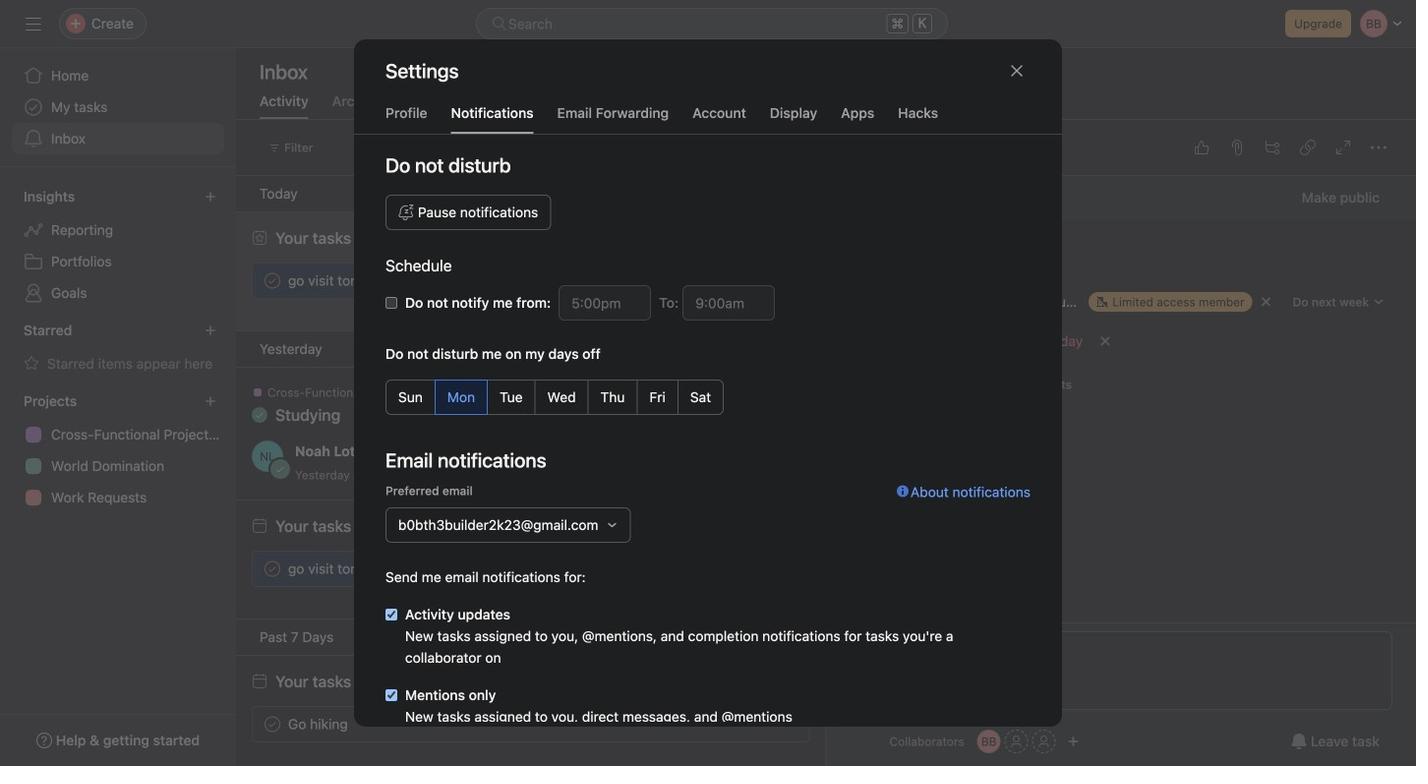 Task type: describe. For each thing, give the bounding box(es) containing it.
copy task link image
[[1300, 140, 1316, 155]]

0 vertical spatial open user profile image
[[252, 441, 283, 472]]

Mark complete checkbox
[[261, 557, 284, 581]]

1 mark complete image from the top
[[261, 269, 284, 293]]

go visit tomy dialog
[[827, 120, 1416, 766]]

starred element
[[0, 313, 236, 384]]

1 mark complete checkbox from the top
[[261, 269, 284, 293]]

your tasks for today, task element
[[275, 229, 421, 247]]

2 mark complete image from the top
[[261, 712, 284, 736]]

Task Name text field
[[836, 231, 1392, 276]]

add or remove collaborators image
[[977, 730, 1001, 753]]

hide sidebar image
[[26, 16, 41, 31]]

1 horizontal spatial open user profile image
[[850, 631, 882, 663]]

close this dialog image
[[1009, 63, 1025, 79]]

add subtask image
[[1265, 140, 1280, 155]]

add or remove collaborators image
[[1068, 736, 1079, 747]]

remove assignee image
[[1260, 296, 1272, 308]]

settings tab list
[[354, 102, 1062, 135]]

mark complete image
[[261, 557, 284, 581]]

full screen image
[[1335, 140, 1351, 155]]



Task type: vqa. For each thing, say whether or not it's contained in the screenshot.
1st "option group" from the bottom
no



Task type: locate. For each thing, give the bounding box(es) containing it.
global element
[[0, 48, 236, 166]]

mark complete checkbox down your tasks for today, task element
[[261, 269, 284, 293]]

0 vertical spatial mark complete image
[[261, 269, 284, 293]]

mark complete image
[[261, 269, 284, 293], [261, 712, 284, 736]]

insights element
[[0, 179, 236, 313]]

1 vertical spatial open user profile image
[[850, 631, 882, 663]]

mark complete image down your tasks for mar 15, task element
[[261, 712, 284, 736]]

your tasks for mar 20, task element
[[275, 517, 431, 535]]

main content
[[827, 176, 1416, 766]]

0 horizontal spatial open user profile image
[[252, 441, 283, 472]]

your tasks for mar 15, task element
[[275, 672, 429, 691]]

open user profile image
[[252, 441, 283, 472], [850, 631, 882, 663]]

projects element
[[0, 384, 236, 517]]

2 mark complete checkbox from the top
[[261, 712, 284, 736]]

clear due date image
[[1100, 335, 1111, 347]]

1 vertical spatial mark complete image
[[261, 712, 284, 736]]

Mark complete checkbox
[[261, 269, 284, 293], [261, 712, 284, 736]]

dialog
[[354, 39, 1062, 766]]

0 vertical spatial mark complete checkbox
[[261, 269, 284, 293]]

None checkbox
[[385, 689, 397, 701]]

1 vertical spatial mark complete checkbox
[[261, 712, 284, 736]]

mark complete checkbox down your tasks for mar 15, task element
[[261, 712, 284, 736]]

None text field
[[559, 285, 651, 321], [683, 285, 775, 321], [559, 285, 651, 321], [683, 285, 775, 321]]

mark complete image down your tasks for today, task element
[[261, 269, 284, 293]]

None checkbox
[[385, 297, 397, 309], [385, 609, 397, 621], [385, 297, 397, 309], [385, 609, 397, 621]]

0 likes. click to like this task image
[[1194, 140, 1210, 155]]



